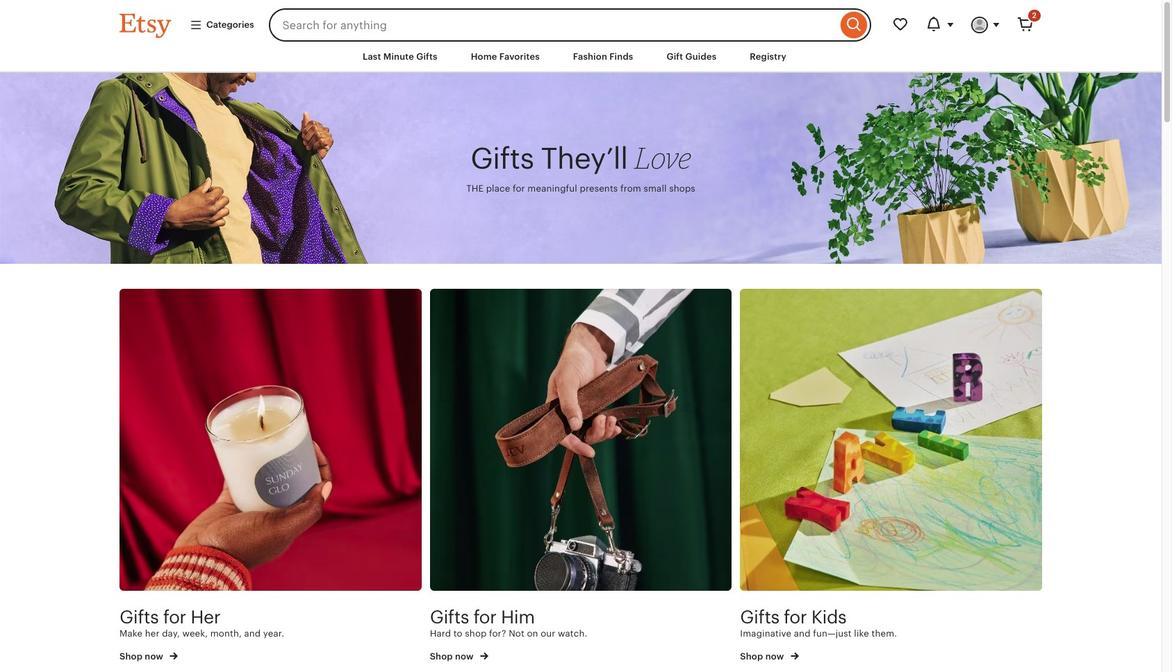 Task type: locate. For each thing, give the bounding box(es) containing it.
None search field
[[269, 8, 872, 42]]

gifts for kids imaginative and fun—just like them.
[[741, 607, 898, 639]]

and left fun—just
[[794, 629, 811, 639]]

now for gifts for kids
[[766, 652, 784, 663]]

gifts up make
[[120, 607, 159, 628]]

2 and from the left
[[794, 629, 811, 639]]

for inside gifts for her make her day, week, month, and year.
[[163, 607, 186, 628]]

they'll
[[541, 142, 628, 175]]

and
[[244, 629, 261, 639], [794, 629, 811, 639]]

for right place
[[513, 184, 525, 194]]

gift
[[667, 51, 684, 62]]

1 shop from the left
[[120, 652, 143, 663]]

2 shop from the left
[[430, 652, 453, 663]]

for
[[513, 184, 525, 194], [163, 607, 186, 628], [474, 607, 497, 628], [784, 607, 807, 628]]

her
[[191, 607, 221, 628]]

0 horizontal spatial shop now
[[120, 652, 166, 663]]

1 horizontal spatial shop now
[[430, 652, 476, 663]]

2 horizontal spatial shop now
[[741, 652, 787, 663]]

last minute gifts link
[[352, 44, 448, 70]]

shop now for gifts for him
[[430, 652, 476, 663]]

year.
[[263, 629, 284, 639]]

fun—just
[[813, 629, 852, 639]]

now down the "to"
[[455, 652, 474, 663]]

the place for meaningful presents from small shops
[[467, 184, 696, 194]]

and inside gifts for her make her day, week, month, and year.
[[244, 629, 261, 639]]

for?
[[489, 629, 506, 639]]

2 shop now from the left
[[430, 652, 476, 663]]

gifts up the "to"
[[430, 607, 469, 628]]

gifts inside gifts for her make her day, week, month, and year.
[[120, 607, 159, 628]]

imaginative
[[741, 629, 792, 639]]

categories
[[206, 19, 254, 30]]

1 shop now from the left
[[120, 652, 166, 663]]

presents
[[580, 184, 618, 194]]

for left kids
[[784, 607, 807, 628]]

guides
[[686, 51, 717, 62]]

for inside gifts for kids imaginative and fun—just like them.
[[784, 607, 807, 628]]

shop down hard
[[430, 652, 453, 663]]

her
[[145, 629, 160, 639]]

3 shop now from the left
[[741, 652, 787, 663]]

shop now down imaginative
[[741, 652, 787, 663]]

gifts for her
[[120, 607, 159, 628]]

3 now from the left
[[766, 652, 784, 663]]

shop
[[120, 652, 143, 663], [430, 652, 453, 663], [741, 652, 764, 663]]

shop now down her
[[120, 652, 166, 663]]

the
[[467, 184, 484, 194]]

now down imaginative
[[766, 652, 784, 663]]

shop down imaginative
[[741, 652, 764, 663]]

for up day,
[[163, 607, 186, 628]]

gifts inside the gifts they'll love
[[471, 142, 534, 175]]

1 horizontal spatial and
[[794, 629, 811, 639]]

3 shop from the left
[[741, 652, 764, 663]]

small
[[644, 184, 667, 194]]

shop down make
[[120, 652, 143, 663]]

favorites
[[500, 51, 540, 62]]

2 now from the left
[[455, 652, 474, 663]]

2 horizontal spatial shop
[[741, 652, 764, 663]]

for inside the gifts for him hard to shop for? not on our watch.
[[474, 607, 497, 628]]

now
[[145, 652, 163, 663], [455, 652, 474, 663], [766, 652, 784, 663]]

2 link
[[1009, 8, 1043, 42]]

shop for gifts for him
[[430, 652, 453, 663]]

gifts inside menu bar
[[417, 51, 438, 62]]

for for gifts for him
[[474, 607, 497, 628]]

shop now
[[120, 652, 166, 663], [430, 652, 476, 663], [741, 652, 787, 663]]

gifts for him
[[430, 607, 469, 628]]

gifts right 'minute'
[[417, 51, 438, 62]]

gifts up place
[[471, 142, 534, 175]]

gifts inside the gifts for him hard to shop for? not on our watch.
[[430, 607, 469, 628]]

shop for gifts for her
[[120, 652, 143, 663]]

now for gifts for him
[[455, 652, 474, 663]]

menu bar containing last minute gifts
[[95, 42, 1068, 73]]

gifts inside gifts for kids imaginative and fun—just like them.
[[741, 607, 780, 628]]

gifts
[[417, 51, 438, 62], [471, 142, 534, 175], [120, 607, 159, 628], [430, 607, 469, 628], [741, 607, 780, 628]]

gifts up imaginative
[[741, 607, 780, 628]]

fashion
[[573, 51, 608, 62]]

now for gifts for her
[[145, 652, 163, 663]]

now down her
[[145, 652, 163, 663]]

watch.
[[558, 629, 588, 639]]

registry link
[[740, 44, 797, 70]]

1 and from the left
[[244, 629, 261, 639]]

our
[[541, 629, 556, 639]]

registry
[[750, 51, 787, 62]]

1 horizontal spatial now
[[455, 652, 474, 663]]

1 horizontal spatial shop
[[430, 652, 453, 663]]

0 horizontal spatial now
[[145, 652, 163, 663]]

minute
[[383, 51, 414, 62]]

0 horizontal spatial and
[[244, 629, 261, 639]]

shop for gifts for kids
[[741, 652, 764, 663]]

gifts for kids image
[[741, 289, 1043, 591]]

and inside gifts for kids imaginative and fun—just like them.
[[794, 629, 811, 639]]

2 horizontal spatial now
[[766, 652, 784, 663]]

1 now from the left
[[145, 652, 163, 663]]

meaningful
[[528, 184, 578, 194]]

shop now down the "to"
[[430, 652, 476, 663]]

0 horizontal spatial shop
[[120, 652, 143, 663]]

and left year.
[[244, 629, 261, 639]]

kids
[[812, 607, 847, 628]]

menu bar
[[95, 42, 1068, 73]]

for up shop
[[474, 607, 497, 628]]



Task type: describe. For each thing, give the bounding box(es) containing it.
home
[[471, 51, 497, 62]]

to
[[454, 629, 463, 639]]

gifts they'll love
[[471, 140, 692, 176]]

love
[[635, 140, 692, 176]]

like
[[855, 629, 870, 639]]

month,
[[210, 629, 242, 639]]

not
[[509, 629, 525, 639]]

2
[[1033, 11, 1037, 19]]

last
[[363, 51, 381, 62]]

shop
[[465, 629, 487, 639]]

gifts for her make her day, week, month, and year.
[[120, 607, 284, 639]]

last minute gifts
[[363, 51, 438, 62]]

gifts for her image
[[120, 289, 422, 591]]

day,
[[162, 629, 180, 639]]

none search field inside the categories banner
[[269, 8, 872, 42]]

for for gifts for kids
[[784, 607, 807, 628]]

them.
[[872, 629, 898, 639]]

gifts for him image
[[430, 289, 732, 591]]

make
[[120, 629, 143, 639]]

gifts for love
[[471, 142, 534, 175]]

gift guides link
[[657, 44, 727, 70]]

fashion finds link
[[563, 44, 644, 70]]

categories banner
[[95, 0, 1068, 42]]

for for gifts for her
[[163, 607, 186, 628]]

home favorites link
[[461, 44, 550, 70]]

gifts for him hard to shop for? not on our watch.
[[430, 607, 588, 639]]

week,
[[182, 629, 208, 639]]

on
[[527, 629, 538, 639]]

categories button
[[179, 12, 265, 38]]

shop now for gifts for her
[[120, 652, 166, 663]]

home favorites
[[471, 51, 540, 62]]

place
[[486, 184, 511, 194]]

finds
[[610, 51, 634, 62]]

gifts for kids
[[741, 607, 780, 628]]

from
[[621, 184, 642, 194]]

hard
[[430, 629, 451, 639]]

him
[[501, 607, 535, 628]]

shops
[[670, 184, 696, 194]]

fashion finds
[[573, 51, 634, 62]]

shop now for gifts for kids
[[741, 652, 787, 663]]

gift guides
[[667, 51, 717, 62]]

Search for anything text field
[[269, 8, 838, 42]]



Task type: vqa. For each thing, say whether or not it's contained in the screenshot.
fashion finds
yes



